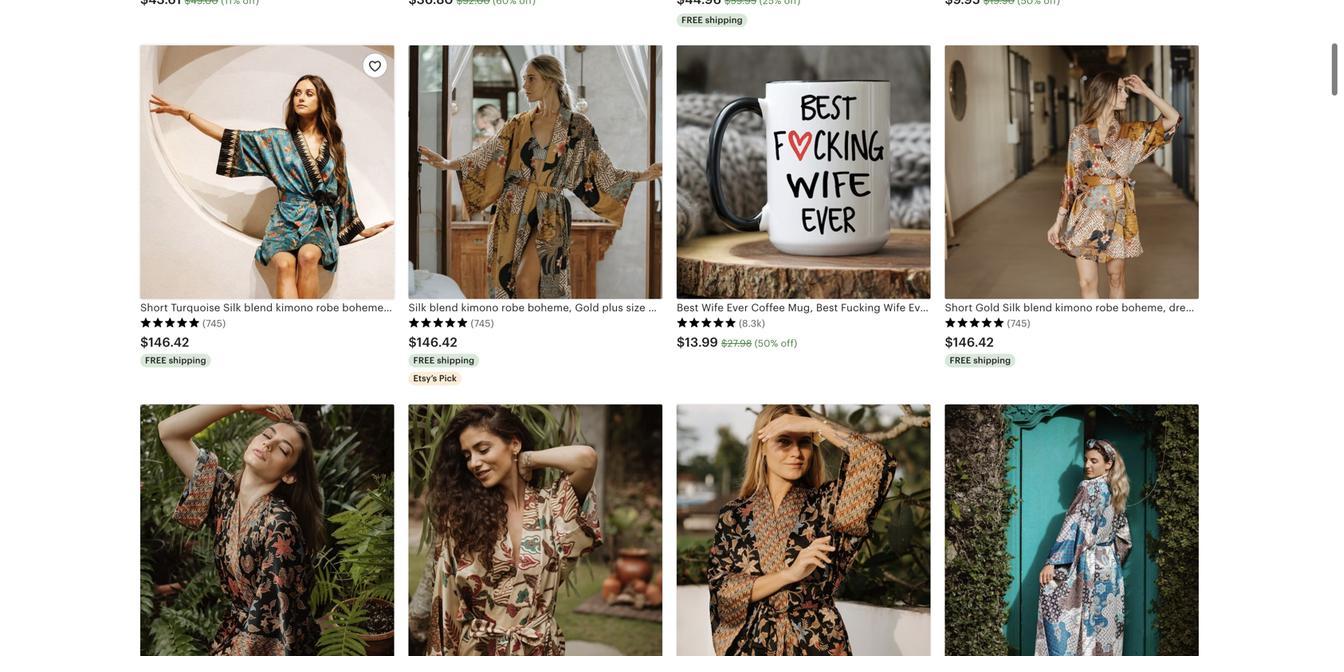 Task type: locate. For each thing, give the bounding box(es) containing it.
146.42
[[149, 336, 189, 350], [417, 336, 457, 350], [953, 336, 994, 350]]

5 out of 5 stars image
[[140, 318, 200, 329], [409, 318, 468, 329], [677, 318, 737, 329], [945, 318, 1005, 329]]

$ inside $ 13.99 $ 27.98 (50% off)
[[721, 338, 727, 349]]

$ 146.42 free shipping for short gold silk blend kimono robe boheme, dressing gown woman, honeymoon lounge wear, luxury gift for mothers day, wife girlfriend mom image's 5 out of 5 stars image
[[945, 336, 1011, 366]]

1 146.42 from the left
[[149, 336, 189, 350]]

free shipping
[[682, 15, 743, 25]]

1 5 out of 5 stars image from the left
[[140, 318, 200, 329]]

free
[[682, 15, 703, 25], [145, 356, 167, 366], [413, 356, 435, 366], [950, 356, 971, 366]]

146.42 for short gold silk blend kimono robe boheme, dressing gown woman, honeymoon lounge wear, luxury gift for mothers day, wife girlfriend mom image's 5 out of 5 stars image
[[953, 336, 994, 350]]

2 (745) from the left
[[471, 318, 494, 329]]

0 horizontal spatial (745)
[[202, 318, 226, 329]]

black silk long kimono robe boheme, boho plus size dressing gown, honeymoon lounge wear, luxury christmas gift for wife girlfriend mom image
[[140, 405, 394, 657], [677, 405, 931, 657]]

short turquoise silk blend kimono robe boheme, dressing gown woman, honeymoon lounge wear, luxury gift for mothers day, wife girlfriend mom image
[[140, 46, 394, 299]]

3 (745) from the left
[[1007, 318, 1030, 329]]

5 out of 5 stars image for short turquoise silk blend kimono robe boheme, dressing gown woman, honeymoon lounge wear, luxury gift for mothers day, wife girlfriend mom image
[[140, 318, 200, 329]]

4 5 out of 5 stars image from the left
[[945, 318, 1005, 329]]

0 horizontal spatial 146.42
[[149, 336, 189, 350]]

2 146.42 from the left
[[417, 336, 457, 350]]

1 horizontal spatial 146.42
[[417, 336, 457, 350]]

0 horizontal spatial black silk long kimono robe boheme, boho plus size dressing gown, honeymoon lounge wear, luxury christmas gift for wife girlfriend mom image
[[140, 405, 394, 657]]

(745)
[[202, 318, 226, 329], [471, 318, 494, 329], [1007, 318, 1030, 329]]

(50%
[[755, 338, 778, 349]]

13.99
[[685, 336, 718, 350]]

shipping
[[705, 15, 743, 25], [169, 356, 206, 366], [437, 356, 474, 366], [973, 356, 1011, 366]]

beige silk blend long kimono robe, batik plus size dressing gown, honeymoon lounge wear, luxury christmas gift for wife girlfriend mom image
[[409, 405, 662, 657]]

1 horizontal spatial $ 146.42 free shipping
[[945, 336, 1011, 366]]

146.42 inside "$ 146.42 free shipping etsy's pick"
[[417, 336, 457, 350]]

1 $ 146.42 free shipping from the left
[[140, 336, 206, 366]]

2 horizontal spatial (745)
[[1007, 318, 1030, 329]]

free inside "$ 146.42 free shipping etsy's pick"
[[413, 356, 435, 366]]

3 146.42 from the left
[[953, 336, 994, 350]]

5 out of 5 stars image for short gold silk blend kimono robe boheme, dressing gown woman, honeymoon lounge wear, luxury gift for mothers day, wife girlfriend mom image
[[945, 318, 1005, 329]]

$ 146.42 free shipping
[[140, 336, 206, 366], [945, 336, 1011, 366]]

$ inside "$ 146.42 free shipping etsy's pick"
[[409, 336, 417, 350]]

2 horizontal spatial 146.42
[[953, 336, 994, 350]]

1 black silk long kimono robe boheme, boho plus size dressing gown, honeymoon lounge wear, luxury christmas gift for wife girlfriend mom image from the left
[[140, 405, 394, 657]]

free shipping link
[[677, 0, 931, 30]]

0 horizontal spatial $ 146.42 free shipping
[[140, 336, 206, 366]]

3 5 out of 5 stars image from the left
[[677, 318, 737, 329]]

$ 146.42 free shipping for 5 out of 5 stars image associated with short turquoise silk blend kimono robe boheme, dressing gown woman, honeymoon lounge wear, luxury gift for mothers day, wife girlfriend mom image
[[140, 336, 206, 366]]

pick
[[439, 374, 457, 384]]

2 $ 146.42 free shipping from the left
[[945, 336, 1011, 366]]

1 (745) from the left
[[202, 318, 226, 329]]

1 horizontal spatial black silk long kimono robe boheme, boho plus size dressing gown, honeymoon lounge wear, luxury christmas gift for wife girlfriend mom image
[[677, 405, 931, 657]]

(745) for silk blend kimono robe boheme, gold plus size dressing gown woman, honeymoon lounge wear, luxury gift for mothers day, wife girlfriend mom image
[[471, 318, 494, 329]]

best wife ever coffee mug, best fucking wife ever, gift for wife, wife gift, wife mug, wife christmas gift, wife birthday gift, funny mug image
[[677, 46, 931, 299]]

2 black silk long kimono robe boheme, boho plus size dressing gown, honeymoon lounge wear, luxury christmas gift for wife girlfriend mom image from the left
[[677, 405, 931, 657]]

2 5 out of 5 stars image from the left
[[409, 318, 468, 329]]

1 horizontal spatial (745)
[[471, 318, 494, 329]]

$
[[140, 336, 149, 350], [409, 336, 417, 350], [677, 336, 685, 350], [945, 336, 953, 350], [721, 338, 727, 349]]



Task type: describe. For each thing, give the bounding box(es) containing it.
shipping inside "$ 146.42 free shipping etsy's pick"
[[437, 356, 474, 366]]

(745) for short gold silk blend kimono robe boheme, dressing gown woman, honeymoon lounge wear, luxury gift for mothers day, wife girlfriend mom image
[[1007, 318, 1030, 329]]

silk blend kimono robe boheme, gold plus size dressing gown woman, honeymoon lounge wear, luxury gift for mothers day, wife girlfriend mom image
[[409, 46, 662, 299]]

$ 146.42 free shipping etsy's pick
[[409, 336, 474, 384]]

(745) for short turquoise silk blend kimono robe boheme, dressing gown woman, honeymoon lounge wear, luxury gift for mothers day, wife girlfriend mom image
[[202, 318, 226, 329]]

off)
[[781, 338, 797, 349]]

short gold silk blend kimono robe boheme, dressing gown woman, honeymoon lounge wear, luxury gift for mothers day, wife girlfriend mom image
[[945, 46, 1199, 299]]

$ 13.99 $ 27.98 (50% off)
[[677, 336, 797, 350]]

(8.3k)
[[739, 318, 765, 329]]

5 out of 5 stars image for best wife ever coffee mug, best fucking wife ever, gift for wife, wife gift, wife mug, wife christmas gift, wife birthday gift, funny mug image
[[677, 318, 737, 329]]

blue batik silk blend kimono robe, plus size dressing gown woman, honeymoon lounge wear, luxury gift for mothers day, wife girlfriend image
[[945, 405, 1199, 657]]

27.98
[[727, 338, 752, 349]]

etsy's
[[413, 374, 437, 384]]

146.42 for 5 out of 5 stars image associated with short turquoise silk blend kimono robe boheme, dressing gown woman, honeymoon lounge wear, luxury gift for mothers day, wife girlfriend mom image
[[149, 336, 189, 350]]

5 out of 5 stars image for silk blend kimono robe boheme, gold plus size dressing gown woman, honeymoon lounge wear, luxury gift for mothers day, wife girlfriend mom image
[[409, 318, 468, 329]]



Task type: vqa. For each thing, say whether or not it's contained in the screenshot.
$
yes



